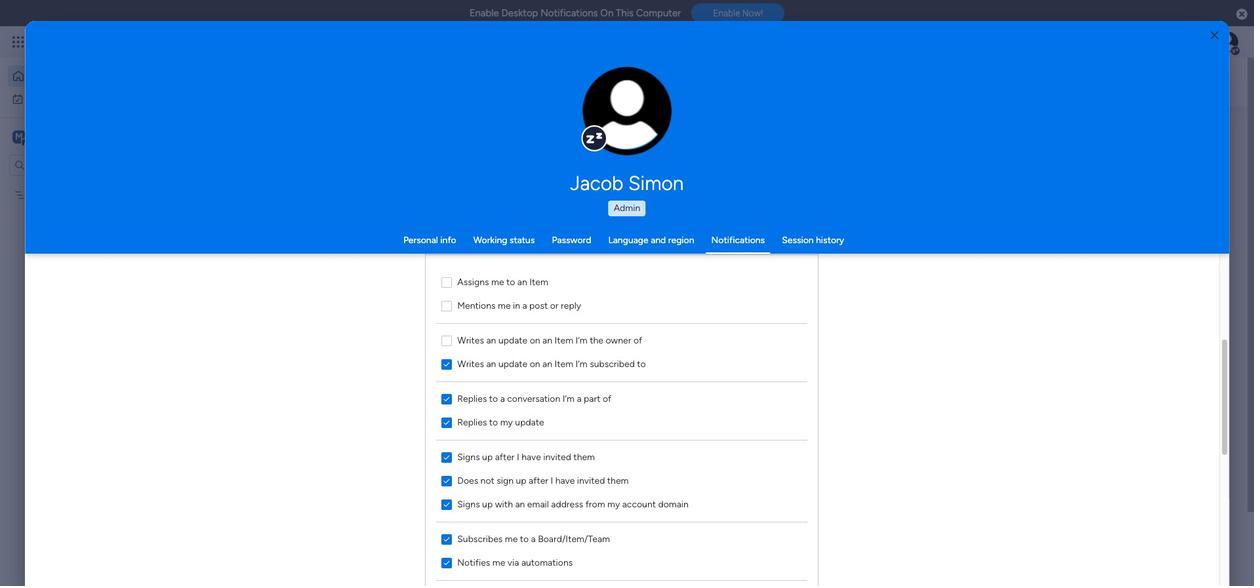 Task type: vqa. For each thing, say whether or not it's contained in the screenshot.
2nd heading from the bottom
no



Task type: describe. For each thing, give the bounding box(es) containing it.
notifies
[[458, 558, 491, 569]]

me for subscribes
[[505, 534, 518, 545]]

workspace image
[[12, 130, 26, 144]]

replies to my update
[[458, 417, 545, 428]]

assigns me to an item
[[458, 277, 549, 288]]

owner
[[606, 335, 632, 346]]

0 horizontal spatial workspace
[[56, 130, 108, 143]]

post
[[530, 300, 548, 311]]

1 horizontal spatial have
[[556, 476, 575, 487]]

desktop
[[502, 7, 538, 19]]

update for writes an update on an item i'm the owner of
[[499, 335, 528, 346]]

personal info link
[[404, 235, 457, 246]]

session history
[[782, 235, 845, 246]]

replies to a conversation i'm a part of
[[458, 393, 612, 405]]

me for mentions
[[498, 300, 511, 311]]

session
[[782, 235, 814, 246]]

info
[[441, 235, 457, 246]]

automations
[[522, 558, 573, 569]]

0 vertical spatial after
[[495, 452, 515, 463]]

enable for enable desktop notifications on this computer
[[470, 7, 499, 19]]

language and region link
[[609, 235, 695, 246]]

notifies me via automations
[[458, 558, 573, 569]]

picture
[[614, 130, 641, 139]]

writes an update on an item i'm subscribed to
[[458, 359, 646, 370]]

an up writes an update on an item i'm subscribed to
[[543, 335, 553, 346]]

subscribed
[[590, 359, 635, 370]]

part
[[584, 393, 601, 405]]

install
[[1032, 232, 1058, 244]]

teammates
[[394, 449, 447, 462]]

personal info
[[404, 235, 457, 246]]

install our mobile app
[[1032, 232, 1129, 244]]

via
[[508, 558, 520, 569]]

profile
[[632, 118, 656, 128]]

app
[[1111, 232, 1129, 244]]

reply
[[561, 300, 582, 311]]

work inside button
[[44, 93, 64, 104]]

an up mentions me in a post or reply
[[518, 277, 528, 288]]

m
[[15, 131, 23, 142]]

signs for signs up after i have invited them
[[458, 452, 480, 463]]

from
[[586, 499, 606, 510]]

on for the
[[530, 335, 541, 346]]

now!
[[743, 8, 764, 19]]

1 horizontal spatial notifications
[[712, 235, 765, 246]]

domain
[[659, 499, 689, 510]]

0 vertical spatial i
[[517, 452, 520, 463]]

conversation
[[508, 393, 561, 405]]

assigns
[[458, 277, 489, 288]]

1 vertical spatial of
[[603, 393, 612, 405]]

enable desktop notifications on this computer
[[470, 7, 681, 19]]

1 horizontal spatial main
[[362, 288, 381, 299]]

i'm for subscribed
[[576, 359, 588, 370]]

start
[[470, 449, 492, 462]]

region
[[669, 235, 695, 246]]

invite
[[341, 449, 368, 462]]

jacob simon
[[571, 172, 684, 196]]

0 vertical spatial have
[[522, 452, 542, 463]]

password
[[552, 235, 592, 246]]

history
[[816, 235, 845, 246]]

change profile picture
[[600, 118, 656, 139]]

subscribes
[[458, 534, 503, 545]]

change
[[600, 118, 629, 128]]

board
[[46, 189, 70, 201]]

select product image
[[12, 35, 25, 49]]

to up in
[[507, 277, 516, 288]]

an down mentions
[[487, 335, 497, 346]]

account
[[623, 499, 656, 510]]

admin
[[614, 203, 641, 214]]

main workspace
[[30, 130, 108, 143]]

1 vertical spatial up
[[516, 476, 527, 487]]

1 vertical spatial i
[[551, 476, 554, 487]]

2 vertical spatial i'm
[[563, 393, 575, 405]]

the
[[590, 335, 604, 346]]

1 vertical spatial after
[[529, 476, 549, 487]]

2 vertical spatial update
[[516, 417, 545, 428]]

update for writes an update on an item i'm subscribed to
[[499, 359, 528, 370]]

an down writes an update on an item i'm the owner of
[[543, 359, 553, 370]]

0 vertical spatial item
[[530, 277, 549, 288]]

my for my work
[[29, 93, 41, 104]]

workspace selection element
[[12, 129, 110, 146]]

mobile
[[1079, 232, 1108, 244]]

on
[[601, 7, 614, 19]]

notifications link
[[712, 235, 765, 246]]

work management > main workspace link
[[253, 159, 436, 307]]

to up the 'start'
[[490, 417, 498, 428]]

computer
[[636, 7, 681, 19]]

1 horizontal spatial of
[[634, 335, 643, 346]]

region containing assigns me to an item
[[426, 255, 819, 587]]

your
[[370, 449, 392, 462]]

install our mobile app link
[[1032, 231, 1196, 245]]

language
[[609, 235, 649, 246]]

writes for writes an update on an item i'm subscribed to
[[458, 359, 485, 370]]

dapulse close image
[[1237, 8, 1248, 21]]

my board
[[31, 189, 70, 201]]

management
[[297, 288, 351, 299]]

enable now! button
[[692, 3, 785, 23]]

0 horizontal spatial and
[[450, 449, 467, 462]]

home
[[30, 70, 55, 81]]

Search in workspace field
[[28, 158, 110, 173]]

enable now!
[[714, 8, 764, 19]]

a right in
[[523, 300, 528, 311]]

writes for writes an update on an item i'm the owner of
[[458, 335, 485, 346]]

my for my board
[[31, 189, 43, 201]]

to up replies to my update
[[490, 393, 498, 405]]

address
[[552, 499, 584, 510]]



Task type: locate. For each thing, give the bounding box(es) containing it.
item down writes an update on an item i'm the owner of
[[555, 359, 574, 370]]

0 vertical spatial signs
[[458, 452, 480, 463]]

working status
[[474, 235, 535, 246]]

2 replies from the top
[[458, 417, 487, 428]]

to
[[507, 277, 516, 288], [638, 359, 646, 370], [490, 393, 498, 405], [490, 417, 498, 428], [520, 534, 529, 545]]

signs up with an email address from my account domain
[[458, 499, 689, 510]]

mentions me in a post or reply
[[458, 300, 582, 311]]

and left the 'start'
[[450, 449, 467, 462]]

jacob simon image
[[1218, 32, 1239, 53]]

after up sign at the bottom left
[[495, 452, 515, 463]]

up for after
[[483, 452, 493, 463]]

collaborating
[[495, 449, 557, 462]]

my
[[29, 93, 41, 104], [31, 189, 43, 201]]

i up address
[[551, 476, 554, 487]]

a left part
[[577, 393, 582, 405]]

my work button
[[8, 88, 141, 109]]

1 horizontal spatial them
[[608, 476, 629, 487]]

does
[[458, 476, 479, 487]]

i
[[517, 452, 520, 463], [551, 476, 554, 487]]

0 horizontal spatial main
[[30, 130, 53, 143]]

email
[[528, 499, 549, 510]]

i'm left the
[[576, 335, 588, 346]]

1 vertical spatial update
[[499, 359, 528, 370]]

signs
[[458, 452, 480, 463], [458, 499, 480, 510]]

a
[[523, 300, 528, 311], [501, 393, 505, 405], [577, 393, 582, 405], [531, 534, 536, 545]]

have up address
[[556, 476, 575, 487]]

0 vertical spatial notifications
[[541, 7, 598, 19]]

mentions
[[458, 300, 496, 311]]

me for assigns
[[492, 277, 505, 288]]

item up writes an update on an item i'm subscribed to
[[555, 335, 574, 346]]

of right the owner
[[634, 335, 643, 346]]

them
[[574, 452, 595, 463], [608, 476, 629, 487]]

0 horizontal spatial notifications
[[541, 7, 598, 19]]

0 vertical spatial on
[[530, 335, 541, 346]]

0 vertical spatial work
[[44, 93, 64, 104]]

0 vertical spatial them
[[574, 452, 595, 463]]

my down conversation
[[501, 417, 513, 428]]

up
[[483, 452, 493, 463], [516, 476, 527, 487], [483, 499, 493, 510]]

working status link
[[474, 235, 535, 246]]

0 vertical spatial update
[[499, 335, 528, 346]]

this
[[616, 7, 634, 19]]

main
[[30, 130, 53, 143], [362, 288, 381, 299]]

0 vertical spatial up
[[483, 452, 493, 463]]

1 vertical spatial invited
[[578, 476, 606, 487]]

region
[[426, 255, 819, 587]]

a up automations at the left of page
[[531, 534, 536, 545]]

them up account
[[608, 476, 629, 487]]

0 horizontal spatial my
[[501, 417, 513, 428]]

update
[[499, 335, 528, 346], [499, 359, 528, 370], [516, 417, 545, 428]]

me left in
[[498, 300, 511, 311]]

0 horizontal spatial invited
[[544, 452, 572, 463]]

1 writes from the top
[[458, 335, 485, 346]]

me left via
[[493, 558, 506, 569]]

1 vertical spatial have
[[556, 476, 575, 487]]

signs up after i have invited them
[[458, 452, 595, 463]]

1 horizontal spatial invited
[[578, 476, 606, 487]]

i up the does not sign up after i have invited them
[[517, 452, 520, 463]]

close image
[[1211, 31, 1219, 40]]

not
[[481, 476, 495, 487]]

main inside workspace selection element
[[30, 130, 53, 143]]

my work
[[29, 93, 64, 104]]

an up replies to a conversation i'm a part of
[[487, 359, 497, 370]]

of
[[634, 335, 643, 346], [603, 393, 612, 405]]

an
[[518, 277, 528, 288], [487, 335, 497, 346], [543, 335, 553, 346], [487, 359, 497, 370], [543, 359, 553, 370], [516, 499, 525, 510]]

with
[[495, 499, 513, 510]]

0 vertical spatial and
[[651, 235, 666, 246]]

my board list box
[[0, 181, 167, 383]]

0 horizontal spatial them
[[574, 452, 595, 463]]

our
[[1060, 232, 1076, 244]]

of right part
[[603, 393, 612, 405]]

my left board
[[31, 189, 43, 201]]

2 on from the top
[[530, 359, 541, 370]]

an right 'with'
[[516, 499, 525, 510]]

1 horizontal spatial enable
[[714, 8, 741, 19]]

1 vertical spatial replies
[[458, 417, 487, 428]]

main right > at the left
[[362, 288, 381, 299]]

0 vertical spatial my
[[29, 93, 41, 104]]

change profile picture button
[[583, 67, 672, 156]]

me for notifies
[[493, 558, 506, 569]]

personal
[[404, 235, 438, 246]]

up up the 'not'
[[483, 452, 493, 463]]

my right 'from'
[[608, 499, 621, 510]]

item up "post"
[[530, 277, 549, 288]]

enable for enable now!
[[714, 8, 741, 19]]

1 vertical spatial i'm
[[576, 359, 588, 370]]

main right "workspace" icon
[[30, 130, 53, 143]]

1 on from the top
[[530, 335, 541, 346]]

1 horizontal spatial my
[[608, 499, 621, 510]]

work
[[44, 93, 64, 104], [275, 288, 295, 299]]

notifications left on in the left of the page
[[541, 7, 598, 19]]

replies up the 'start'
[[458, 417, 487, 428]]

language and region
[[609, 235, 695, 246]]

add to favorites image
[[411, 266, 424, 279]]

1 vertical spatial on
[[530, 359, 541, 370]]

after
[[495, 452, 515, 463], [529, 476, 549, 487]]

on for subscribed
[[530, 359, 541, 370]]

notifications
[[541, 7, 598, 19], [712, 235, 765, 246]]

home button
[[8, 66, 141, 87]]

1 vertical spatial writes
[[458, 359, 485, 370]]

i'm for the
[[576, 335, 588, 346]]

1 horizontal spatial and
[[651, 235, 666, 246]]

does not sign up after i have invited them
[[458, 476, 629, 487]]

2 vertical spatial up
[[483, 499, 493, 510]]

working
[[474, 235, 508, 246]]

signs up does
[[458, 452, 480, 463]]

signs down does
[[458, 499, 480, 510]]

1 replies from the top
[[458, 393, 487, 405]]

me
[[492, 277, 505, 288], [498, 300, 511, 311], [505, 534, 518, 545], [493, 558, 506, 569]]

1 vertical spatial my
[[31, 189, 43, 201]]

jacob
[[571, 172, 624, 196]]

1 vertical spatial work
[[275, 288, 295, 299]]

to right subscribed
[[638, 359, 646, 370]]

replies for replies to my update
[[458, 417, 487, 428]]

them up the does not sign up after i have invited them
[[574, 452, 595, 463]]

0 horizontal spatial enable
[[470, 7, 499, 19]]

1 horizontal spatial workspace
[[384, 288, 428, 299]]

item
[[530, 277, 549, 288], [555, 335, 574, 346], [555, 359, 574, 370]]

after up "email"
[[529, 476, 549, 487]]

subscribes me to a board/item/team
[[458, 534, 611, 545]]

invite your teammates and start collaborating
[[341, 449, 557, 462]]

workspace
[[56, 130, 108, 143], [384, 288, 428, 299]]

>
[[354, 288, 359, 299]]

work down home
[[44, 93, 64, 104]]

me up via
[[505, 534, 518, 545]]

2 signs from the top
[[458, 499, 480, 510]]

notifications right the region
[[712, 235, 765, 246]]

my
[[501, 417, 513, 428], [608, 499, 621, 510]]

to up notifies me via automations
[[520, 534, 529, 545]]

0 vertical spatial invited
[[544, 452, 572, 463]]

0 vertical spatial my
[[501, 417, 513, 428]]

my inside list box
[[31, 189, 43, 201]]

work management > main workspace
[[275, 288, 428, 299]]

0 horizontal spatial work
[[44, 93, 64, 104]]

1 signs from the top
[[458, 452, 480, 463]]

2 vertical spatial item
[[555, 359, 574, 370]]

enable left the desktop
[[470, 7, 499, 19]]

1 vertical spatial signs
[[458, 499, 480, 510]]

update down in
[[499, 335, 528, 346]]

on
[[530, 335, 541, 346], [530, 359, 541, 370]]

2 writes from the top
[[458, 359, 485, 370]]

0 vertical spatial main
[[30, 130, 53, 143]]

0 vertical spatial writes
[[458, 335, 485, 346]]

0 horizontal spatial after
[[495, 452, 515, 463]]

enable inside button
[[714, 8, 741, 19]]

invited up 'from'
[[578, 476, 606, 487]]

work left management
[[275, 288, 295, 299]]

or
[[551, 300, 559, 311]]

in
[[513, 300, 521, 311]]

1 vertical spatial my
[[608, 499, 621, 510]]

up right sign at the bottom left
[[516, 476, 527, 487]]

enable left now!
[[714, 8, 741, 19]]

workspace down add to favorites icon
[[384, 288, 428, 299]]

1 vertical spatial item
[[555, 335, 574, 346]]

workspace up search in workspace field
[[56, 130, 108, 143]]

0 vertical spatial i'm
[[576, 335, 588, 346]]

up for with
[[483, 499, 493, 510]]

signs for signs up with an email address from my account domain
[[458, 499, 480, 510]]

1 vertical spatial workspace
[[384, 288, 428, 299]]

1 vertical spatial notifications
[[712, 235, 765, 246]]

writes an update on an item i'm the owner of
[[458, 335, 643, 346]]

1 horizontal spatial after
[[529, 476, 549, 487]]

status
[[510, 235, 535, 246]]

0 vertical spatial workspace
[[56, 130, 108, 143]]

i'm left part
[[563, 393, 575, 405]]

option
[[0, 183, 167, 186]]

item for the
[[555, 335, 574, 346]]

replies
[[458, 393, 487, 405], [458, 417, 487, 428]]

1 vertical spatial main
[[362, 288, 381, 299]]

writes
[[458, 335, 485, 346], [458, 359, 485, 370]]

0 horizontal spatial have
[[522, 452, 542, 463]]

my down home
[[29, 93, 41, 104]]

replies up replies to my update
[[458, 393, 487, 405]]

have
[[522, 452, 542, 463], [556, 476, 575, 487]]

update down conversation
[[516, 417, 545, 428]]

password link
[[552, 235, 592, 246]]

and left the region
[[651, 235, 666, 246]]

have up the does not sign up after i have invited them
[[522, 452, 542, 463]]

1 vertical spatial them
[[608, 476, 629, 487]]

1 vertical spatial and
[[450, 449, 467, 462]]

0 vertical spatial of
[[634, 335, 643, 346]]

simon
[[629, 172, 684, 196]]

1 horizontal spatial work
[[275, 288, 295, 299]]

on down writes an update on an item i'm the owner of
[[530, 359, 541, 370]]

0 horizontal spatial i
[[517, 452, 520, 463]]

invited up the does not sign up after i have invited them
[[544, 452, 572, 463]]

i'm left subscribed
[[576, 359, 588, 370]]

enable
[[470, 7, 499, 19], [714, 8, 741, 19]]

0 horizontal spatial of
[[603, 393, 612, 405]]

jacob simon button
[[447, 172, 808, 196]]

up left 'with'
[[483, 499, 493, 510]]

a up replies to my update
[[501, 393, 505, 405]]

session history link
[[782, 235, 845, 246]]

me right assigns
[[492, 277, 505, 288]]

my inside button
[[29, 93, 41, 104]]

sign
[[497, 476, 514, 487]]

replies for replies to a conversation i'm a part of
[[458, 393, 487, 405]]

0 vertical spatial replies
[[458, 393, 487, 405]]

item for subscribed
[[555, 359, 574, 370]]

1 horizontal spatial i
[[551, 476, 554, 487]]

update up conversation
[[499, 359, 528, 370]]

on up writes an update on an item i'm subscribed to
[[530, 335, 541, 346]]

board/item/team
[[538, 534, 611, 545]]



